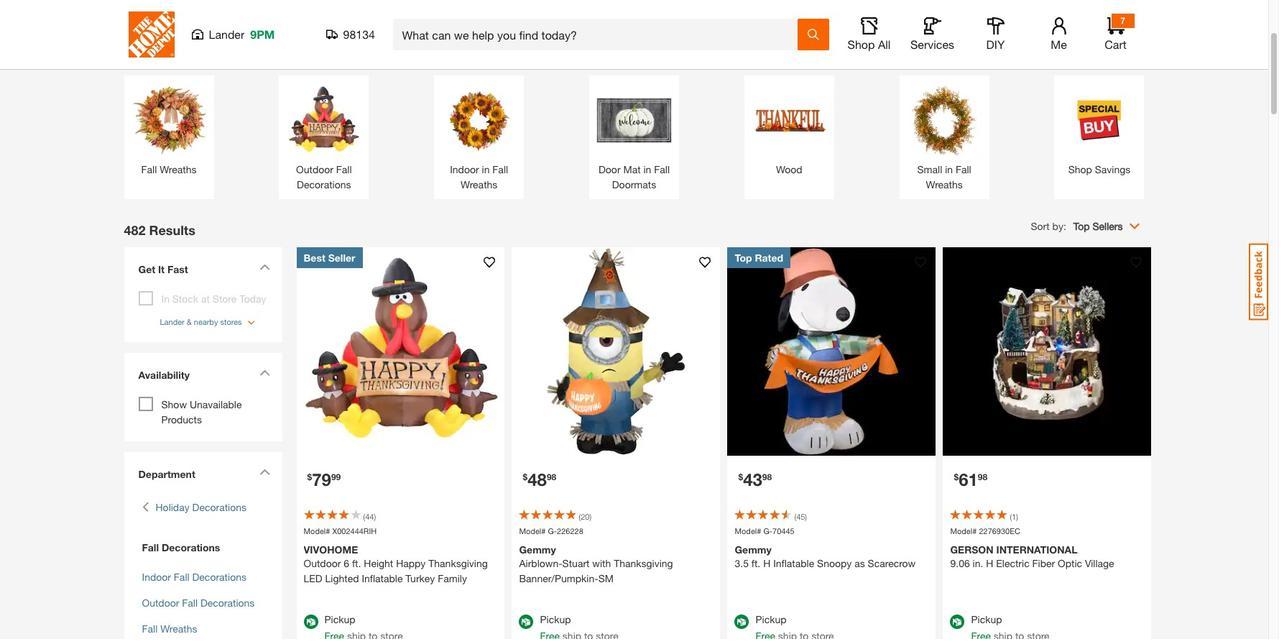 Task type: describe. For each thing, give the bounding box(es) containing it.
model# g-70445
[[735, 526, 795, 535]]

outdoor fall decorations link for the bottom fall wreaths link
[[142, 597, 255, 609]]

results
[[149, 222, 195, 238]]

79
[[312, 469, 331, 489]]

caret icon image for department
[[259, 469, 270, 475]]

all
[[879, 37, 891, 51]]

fall decorations link
[[138, 540, 268, 555]]

seller
[[328, 251, 356, 264]]

1
[[1012, 512, 1017, 521]]

get
[[138, 263, 155, 275]]

as
[[855, 557, 866, 569]]

$ 43 98
[[739, 469, 772, 489]]

shop savings
[[1069, 163, 1131, 175]]

holiday decorations
[[156, 501, 247, 513]]

services
[[911, 37, 955, 51]]

44
[[365, 512, 374, 521]]

$ 48 98
[[523, 469, 557, 489]]

me
[[1051, 37, 1068, 51]]

What can we help you find today? search field
[[402, 19, 797, 50]]

happy
[[396, 557, 426, 569]]

holiday decorations link
[[156, 500, 247, 515]]

in stock at store today link
[[161, 292, 266, 305]]

thanksgiving inside vivohome outdoor 6 ft. height happy thanksgiving led lighted inflatable turkey family
[[429, 557, 488, 569]]

led
[[304, 572, 323, 585]]

show unavailable products
[[161, 398, 242, 426]]

small in fall wreaths
[[918, 163, 972, 190]]

get it fast link
[[131, 254, 275, 287]]

( 44 )
[[363, 512, 376, 521]]

98 for 43
[[763, 471, 772, 482]]

g- for 43
[[764, 526, 773, 535]]

x002444rih
[[333, 526, 377, 535]]

top rated
[[735, 251, 784, 264]]

9.06 in. h electric fiber optic village image
[[944, 247, 1152, 456]]

fall inside small in fall wreaths
[[956, 163, 972, 175]]

nearby
[[194, 317, 218, 326]]

0 vertical spatial outdoor fall decorations
[[296, 163, 352, 190]]

lander for lander & nearby stores
[[160, 317, 185, 326]]

in.
[[973, 557, 984, 569]]

availability link
[[131, 360, 275, 393]]

products
[[161, 413, 202, 426]]

pickup for second available for pickup image from right
[[540, 613, 571, 626]]

2 available for pickup image from the left
[[735, 615, 750, 629]]

it
[[158, 263, 165, 275]]

doormats
[[612, 178, 657, 190]]

fast
[[167, 263, 188, 275]]

thanksgiving inside gemmy airblown-stuart with thanksgiving banner/pumpkin-sm
[[614, 557, 673, 569]]

$ 79 99
[[307, 469, 341, 489]]

in
[[161, 292, 170, 305]]

model# for 48
[[520, 526, 546, 535]]

height
[[364, 557, 393, 569]]

best
[[304, 251, 326, 264]]

gemmy for 43
[[735, 544, 772, 556]]

airblown-
[[520, 557, 563, 569]]

$ for 79
[[307, 471, 312, 482]]

services button
[[910, 17, 956, 52]]

small
[[918, 163, 943, 175]]

226228
[[557, 526, 584, 535]]

banner/pumpkin-
[[520, 572, 599, 585]]

45
[[797, 512, 806, 521]]

get it fast
[[138, 263, 188, 275]]

in for indoor
[[482, 163, 490, 175]]

lighted
[[325, 572, 359, 585]]

43
[[744, 469, 763, 489]]

g- for 48
[[548, 526, 557, 535]]

gemmy for 48
[[520, 544, 556, 556]]

fall wreaths image
[[131, 82, 207, 158]]

savings
[[1096, 163, 1131, 175]]

in inside door mat in fall doormats
[[644, 163, 652, 175]]

shop savings link
[[1062, 82, 1138, 177]]

1 vertical spatial top
[[735, 251, 753, 264]]

) for 79
[[374, 512, 376, 521]]

0 vertical spatial fall decorations
[[124, 23, 405, 64]]

outdoor inside outdoor fall decorations
[[296, 163, 334, 175]]

2 vertical spatial outdoor
[[142, 597, 179, 609]]

1 vertical spatial fall wreaths
[[142, 623, 197, 635]]

( for 48
[[579, 512, 581, 521]]

1 available for pickup image from the left
[[520, 615, 534, 629]]

outdoor inside vivohome outdoor 6 ft. height happy thanksgiving led lighted inflatable turkey family
[[304, 557, 341, 569]]

sort by: top sellers
[[1031, 220, 1124, 232]]

( for 61
[[1011, 512, 1012, 521]]

3.5 ft. h inflatable snoopy as scarecrow image
[[728, 247, 937, 456]]

electric
[[997, 557, 1030, 569]]

pickup for 1st available for pickup image from right
[[756, 613, 787, 626]]

( 20 )
[[579, 512, 592, 521]]

70445
[[773, 526, 795, 535]]

door mat in fall doormats link
[[597, 82, 672, 192]]

0 vertical spatial fall wreaths
[[141, 163, 197, 175]]

2 available for pickup image from the left
[[951, 615, 965, 629]]

ft. inside gemmy 3.5 ft. h inflatable snoopy as scarecrow
[[752, 557, 761, 569]]

$ for 43
[[739, 471, 744, 482]]

wreaths inside small in fall wreaths
[[926, 178, 963, 190]]

caret icon image for availability
[[259, 370, 270, 376]]

0 vertical spatial top
[[1074, 220, 1091, 232]]

61
[[959, 469, 979, 489]]

indoor fall decorations
[[142, 571, 247, 583]]

indoor for indoor in fall wreaths
[[450, 163, 479, 175]]

unavailable
[[190, 398, 242, 411]]

7
[[1121, 15, 1126, 26]]

today
[[240, 292, 266, 305]]

1 available for pickup image from the left
[[304, 615, 318, 629]]

feedback link image
[[1250, 243, 1269, 321]]

) for 48
[[590, 512, 592, 521]]

in stock at store today
[[161, 292, 266, 305]]

wood image
[[752, 82, 827, 158]]

department
[[138, 468, 195, 480]]

model# for 79
[[304, 526, 330, 535]]

shop all button
[[847, 17, 893, 52]]

pickup for 1st available for pickup icon
[[325, 613, 356, 626]]

family
[[438, 572, 467, 585]]

model# x002444rih
[[304, 526, 377, 535]]

gerson international 9.06 in. h electric fiber optic village
[[951, 544, 1115, 569]]

fall inside indoor in fall wreaths
[[493, 163, 508, 175]]

shop for shop savings
[[1069, 163, 1093, 175]]

inflatable inside gemmy 3.5 ft. h inflatable snoopy as scarecrow
[[774, 557, 815, 569]]

diy
[[987, 37, 1006, 51]]

) for 61
[[1017, 512, 1019, 521]]

lander & nearby stores
[[160, 317, 242, 326]]

small in fall wreaths image
[[907, 82, 983, 158]]

model# for 61
[[951, 526, 977, 535]]

shop all
[[848, 37, 891, 51]]

the home depot logo image
[[128, 12, 174, 58]]



Task type: locate. For each thing, give the bounding box(es) containing it.
$ inside $ 43 98
[[739, 471, 744, 482]]

2 98 from the left
[[763, 471, 772, 482]]

vivohome
[[304, 544, 358, 556]]

available for pickup image down '9.06'
[[951, 615, 965, 629]]

available for pickup image down '3.5'
[[735, 615, 750, 629]]

ft.
[[352, 557, 361, 569], [752, 557, 761, 569]]

shop
[[848, 37, 875, 51], [1069, 163, 1093, 175]]

stores
[[220, 317, 242, 326]]

0 vertical spatial indoor
[[450, 163, 479, 175]]

4 pickup from the left
[[972, 613, 1003, 626]]

turkey
[[406, 572, 435, 585]]

3 caret icon image from the top
[[259, 469, 270, 475]]

shop savings image
[[1062, 82, 1138, 158]]

1 horizontal spatial gemmy
[[735, 544, 772, 556]]

pickup
[[325, 613, 356, 626], [540, 613, 571, 626], [756, 613, 787, 626], [972, 613, 1003, 626]]

0 vertical spatial shop
[[848, 37, 875, 51]]

1 98 from the left
[[547, 471, 557, 482]]

wreaths down 'indoor in fall wreaths' image
[[461, 178, 498, 190]]

98 up model# 2276930ec
[[979, 471, 988, 482]]

1 horizontal spatial available for pickup image
[[951, 615, 965, 629]]

outdoor down the outdoor fall decorations image
[[296, 163, 334, 175]]

2 thanksgiving from the left
[[614, 557, 673, 569]]

$ for 48
[[523, 471, 528, 482]]

lander
[[209, 27, 245, 41], [160, 317, 185, 326]]

1 horizontal spatial outdoor fall decorations
[[296, 163, 352, 190]]

in down 'indoor in fall wreaths' image
[[482, 163, 490, 175]]

indoor inside indoor in fall wreaths
[[450, 163, 479, 175]]

cart 7
[[1105, 15, 1127, 51]]

( up 2276930ec
[[1011, 512, 1012, 521]]

inflatable down 70445
[[774, 557, 815, 569]]

4 model# from the left
[[951, 526, 977, 535]]

1 vertical spatial outdoor fall decorations
[[142, 597, 255, 609]]

1 vertical spatial fall decorations
[[142, 541, 220, 554]]

3 $ from the left
[[739, 471, 744, 482]]

door mat in fall doormats image
[[597, 82, 672, 158]]

in
[[482, 163, 490, 175], [644, 163, 652, 175], [946, 163, 954, 175]]

caret icon image inside get it fast link
[[259, 264, 270, 270]]

98 up model# g-226228 on the bottom left of the page
[[547, 471, 557, 482]]

( for 43
[[795, 512, 797, 521]]

1 horizontal spatial top
[[1074, 220, 1091, 232]]

2 g- from the left
[[764, 526, 773, 535]]

) up 2276930ec
[[1017, 512, 1019, 521]]

$
[[307, 471, 312, 482], [523, 471, 528, 482], [739, 471, 744, 482], [955, 471, 959, 482]]

0 horizontal spatial lander
[[160, 317, 185, 326]]

1 ) from the left
[[374, 512, 376, 521]]

inflatable inside vivohome outdoor 6 ft. height happy thanksgiving led lighted inflatable turkey family
[[362, 572, 403, 585]]

2 ( from the left
[[579, 512, 581, 521]]

0 horizontal spatial outdoor fall decorations link
[[142, 597, 255, 609]]

available for pickup image down led
[[304, 615, 318, 629]]

1 horizontal spatial inflatable
[[774, 557, 815, 569]]

shop left all
[[848, 37, 875, 51]]

top
[[1074, 220, 1091, 232], [735, 251, 753, 264]]

( up 70445
[[795, 512, 797, 521]]

9.06
[[951, 557, 971, 569]]

fall inside door mat in fall doormats
[[654, 163, 670, 175]]

ft. right 6
[[352, 557, 361, 569]]

wood link
[[752, 82, 827, 177]]

h right the in. at the right bottom of the page
[[987, 557, 994, 569]]

caret icon image
[[259, 264, 270, 270], [259, 370, 270, 376], [259, 469, 270, 475]]

3 in from the left
[[946, 163, 954, 175]]

1 gemmy from the left
[[520, 544, 556, 556]]

gemmy up airblown-
[[520, 544, 556, 556]]

mat
[[624, 163, 641, 175]]

fall wreaths down fall wreaths "image"
[[141, 163, 197, 175]]

2 horizontal spatial 98
[[979, 471, 988, 482]]

2276930ec
[[980, 526, 1021, 535]]

me button
[[1037, 17, 1083, 52]]

in inside small in fall wreaths
[[946, 163, 954, 175]]

1 $ from the left
[[307, 471, 312, 482]]

$ inside '$ 48 98'
[[523, 471, 528, 482]]

0 horizontal spatial top
[[735, 251, 753, 264]]

1 vertical spatial outdoor
[[304, 557, 341, 569]]

back caret image
[[142, 500, 148, 515]]

20
[[581, 512, 590, 521]]

$ up 'model# g-70445'
[[739, 471, 744, 482]]

inflatable down "height"
[[362, 572, 403, 585]]

2 horizontal spatial in
[[946, 163, 954, 175]]

ft. right '3.5'
[[752, 557, 761, 569]]

stock
[[172, 292, 199, 305]]

1 horizontal spatial indoor
[[450, 163, 479, 175]]

h right '3.5'
[[764, 557, 771, 569]]

) up gemmy 3.5 ft. h inflatable snoopy as scarecrow
[[806, 512, 808, 521]]

( for 79
[[363, 512, 365, 521]]

outdoor fall decorations down indoor fall decorations
[[142, 597, 255, 609]]

lander left "&"
[[160, 317, 185, 326]]

available for pickup image
[[520, 615, 534, 629], [735, 615, 750, 629]]

wreaths down small
[[926, 178, 963, 190]]

model# for 43
[[735, 526, 762, 535]]

pickup for 1st available for pickup icon from the right
[[972, 613, 1003, 626]]

wreaths
[[160, 163, 197, 175], [461, 178, 498, 190], [926, 178, 963, 190], [160, 623, 197, 635]]

best seller
[[304, 251, 356, 264]]

fall wreaths down indoor fall decorations
[[142, 623, 197, 635]]

outdoor fall decorations image
[[286, 82, 362, 158]]

0 horizontal spatial gemmy
[[520, 544, 556, 556]]

model# up vivohome
[[304, 526, 330, 535]]

1 horizontal spatial outdoor fall decorations link
[[286, 82, 362, 192]]

2 $ from the left
[[523, 471, 528, 482]]

inflatable
[[774, 557, 815, 569], [362, 572, 403, 585]]

outdoor fall decorations link for indoor in fall wreaths link
[[286, 82, 362, 192]]

0 vertical spatial lander
[[209, 27, 245, 41]]

9pm
[[250, 27, 275, 41]]

1 pickup from the left
[[325, 613, 356, 626]]

1 thanksgiving from the left
[[429, 557, 488, 569]]

top left rated
[[735, 251, 753, 264]]

(
[[363, 512, 365, 521], [579, 512, 581, 521], [795, 512, 797, 521], [1011, 512, 1012, 521]]

( up 226228
[[579, 512, 581, 521]]

0 horizontal spatial indoor
[[142, 571, 171, 583]]

indoor fall decorations link
[[142, 571, 247, 583]]

3.5
[[735, 557, 749, 569]]

indoor in fall wreaths image
[[442, 82, 517, 158]]

98 for 48
[[547, 471, 557, 482]]

98134 button
[[326, 27, 376, 42]]

h inside gerson international 9.06 in. h electric fiber optic village
[[987, 557, 994, 569]]

1 vertical spatial outdoor fall decorations link
[[142, 597, 255, 609]]

cart
[[1105, 37, 1127, 51]]

store
[[213, 292, 237, 305]]

gemmy up '3.5'
[[735, 544, 772, 556]]

1 vertical spatial fall wreaths link
[[142, 623, 197, 635]]

fall decorations
[[124, 23, 405, 64], [142, 541, 220, 554]]

h inside gemmy 3.5 ft. h inflatable snoopy as scarecrow
[[764, 557, 771, 569]]

$ up model# 2276930ec
[[955, 471, 959, 482]]

1 g- from the left
[[548, 526, 557, 535]]

2 model# from the left
[[520, 526, 546, 535]]

airblown-stuart with thanksgiving banner/pumpkin-sm image
[[512, 247, 721, 456]]

98 inside $ 61 98
[[979, 471, 988, 482]]

indoor in fall wreaths
[[450, 163, 508, 190]]

6
[[344, 557, 349, 569]]

wreaths inside indoor in fall wreaths
[[461, 178, 498, 190]]

4 ( from the left
[[1011, 512, 1012, 521]]

482 results
[[124, 222, 195, 238]]

4 ) from the left
[[1017, 512, 1019, 521]]

) for 43
[[806, 512, 808, 521]]

sellers
[[1093, 220, 1124, 232]]

outdoor 6 ft. height happy thanksgiving led lighted inflatable turkey family image
[[297, 247, 505, 456]]

2 caret icon image from the top
[[259, 370, 270, 376]]

1 ( from the left
[[363, 512, 365, 521]]

fiber
[[1033, 557, 1056, 569]]

model# g-226228
[[520, 526, 584, 535]]

) up x002444rih
[[374, 512, 376, 521]]

0 vertical spatial outdoor
[[296, 163, 334, 175]]

caret icon image for get it fast
[[259, 264, 270, 270]]

international
[[997, 544, 1078, 556]]

3 pickup from the left
[[756, 613, 787, 626]]

ft. inside vivohome outdoor 6 ft. height happy thanksgiving led lighted inflatable turkey family
[[352, 557, 361, 569]]

optic
[[1058, 557, 1083, 569]]

1 horizontal spatial available for pickup image
[[735, 615, 750, 629]]

caret icon image inside availability link
[[259, 370, 270, 376]]

decorations
[[203, 23, 405, 64], [297, 178, 351, 190], [192, 501, 247, 513], [162, 541, 220, 554], [192, 571, 247, 583], [201, 597, 255, 609]]

snoopy
[[818, 557, 852, 569]]

0 vertical spatial inflatable
[[774, 557, 815, 569]]

available for pickup image down banner/pumpkin-
[[520, 615, 534, 629]]

1 ft. from the left
[[352, 557, 361, 569]]

1 caret icon image from the top
[[259, 264, 270, 270]]

0 horizontal spatial thanksgiving
[[429, 557, 488, 569]]

model# up gerson
[[951, 526, 977, 535]]

0 horizontal spatial outdoor fall decorations
[[142, 597, 255, 609]]

98 inside '$ 48 98'
[[547, 471, 557, 482]]

3 98 from the left
[[979, 471, 988, 482]]

gemmy airblown-stuart with thanksgiving banner/pumpkin-sm
[[520, 544, 673, 585]]

2 h from the left
[[987, 557, 994, 569]]

0 horizontal spatial shop
[[848, 37, 875, 51]]

thanksgiving up "family"
[[429, 557, 488, 569]]

model# up airblown-
[[520, 526, 546, 535]]

model# 2276930ec
[[951, 526, 1021, 535]]

98 inside $ 43 98
[[763, 471, 772, 482]]

village
[[1086, 557, 1115, 569]]

( 1 )
[[1011, 512, 1019, 521]]

3 ) from the left
[[806, 512, 808, 521]]

indoor for indoor fall decorations
[[142, 571, 171, 583]]

0 vertical spatial caret icon image
[[259, 264, 270, 270]]

caret icon image inside department link
[[259, 469, 270, 475]]

3 ( from the left
[[795, 512, 797, 521]]

outdoor down vivohome
[[304, 557, 341, 569]]

1 horizontal spatial shop
[[1069, 163, 1093, 175]]

outdoor fall decorations
[[296, 163, 352, 190], [142, 597, 255, 609]]

thanksgiving
[[429, 557, 488, 569], [614, 557, 673, 569]]

0 horizontal spatial 98
[[547, 471, 557, 482]]

1 vertical spatial indoor
[[142, 571, 171, 583]]

outdoor fall decorations down the outdoor fall decorations image
[[296, 163, 352, 190]]

0 horizontal spatial ft.
[[352, 557, 361, 569]]

indoor in fall wreaths link
[[442, 82, 517, 192]]

2 ft. from the left
[[752, 557, 761, 569]]

0 vertical spatial outdoor fall decorations link
[[286, 82, 362, 192]]

0 horizontal spatial h
[[764, 557, 771, 569]]

wreaths down fall wreaths "image"
[[160, 163, 197, 175]]

482
[[124, 222, 146, 238]]

rated
[[755, 251, 784, 264]]

door mat in fall doormats
[[599, 163, 670, 190]]

shop inside button
[[848, 37, 875, 51]]

1 vertical spatial shop
[[1069, 163, 1093, 175]]

outdoor down indoor fall decorations
[[142, 597, 179, 609]]

gemmy inside gemmy 3.5 ft. h inflatable snoopy as scarecrow
[[735, 544, 772, 556]]

sm
[[599, 572, 614, 585]]

$ inside $ 61 98
[[955, 471, 959, 482]]

2 pickup from the left
[[540, 613, 571, 626]]

lander for lander 9pm
[[209, 27, 245, 41]]

vivohome outdoor 6 ft. height happy thanksgiving led lighted inflatable turkey family
[[304, 544, 488, 585]]

2 ) from the left
[[590, 512, 592, 521]]

( up x002444rih
[[363, 512, 365, 521]]

98 up 'model# g-70445'
[[763, 471, 772, 482]]

48
[[528, 469, 547, 489]]

0 horizontal spatial in
[[482, 163, 490, 175]]

stuart
[[563, 557, 590, 569]]

1 in from the left
[[482, 163, 490, 175]]

door
[[599, 163, 621, 175]]

2 in from the left
[[644, 163, 652, 175]]

indoor down 'indoor in fall wreaths' image
[[450, 163, 479, 175]]

0 horizontal spatial available for pickup image
[[520, 615, 534, 629]]

1 vertical spatial lander
[[160, 317, 185, 326]]

fall inside outdoor fall decorations
[[336, 163, 352, 175]]

98
[[547, 471, 557, 482], [763, 471, 772, 482], [979, 471, 988, 482]]

&
[[187, 317, 192, 326]]

98134
[[343, 27, 375, 41]]

$ up model# g-226228 on the bottom left of the page
[[523, 471, 528, 482]]

$ for 61
[[955, 471, 959, 482]]

1 vertical spatial inflatable
[[362, 572, 403, 585]]

wreaths down indoor fall decorations
[[160, 623, 197, 635]]

model# up '3.5'
[[735, 526, 762, 535]]

1 horizontal spatial lander
[[209, 27, 245, 41]]

small in fall wreaths link
[[907, 82, 983, 192]]

$ left '99'
[[307, 471, 312, 482]]

( 45 )
[[795, 512, 808, 521]]

) up gemmy airblown-stuart with thanksgiving banner/pumpkin-sm
[[590, 512, 592, 521]]

1 h from the left
[[764, 557, 771, 569]]

in inside indoor in fall wreaths
[[482, 163, 490, 175]]

$ inside $ 79 99
[[307, 471, 312, 482]]

indoor
[[450, 163, 479, 175], [142, 571, 171, 583]]

0 horizontal spatial available for pickup image
[[304, 615, 318, 629]]

thanksgiving right with
[[614, 557, 673, 569]]

indoor down the fall decorations link
[[142, 571, 171, 583]]

2 vertical spatial caret icon image
[[259, 469, 270, 475]]

availability
[[138, 369, 190, 381]]

1 horizontal spatial ft.
[[752, 557, 761, 569]]

top right by:
[[1074, 220, 1091, 232]]

0 horizontal spatial g-
[[548, 526, 557, 535]]

gemmy 3.5 ft. h inflatable snoopy as scarecrow
[[735, 544, 916, 569]]

in for small
[[946, 163, 954, 175]]

in right small
[[946, 163, 954, 175]]

1 horizontal spatial in
[[644, 163, 652, 175]]

1 horizontal spatial 98
[[763, 471, 772, 482]]

1 horizontal spatial g-
[[764, 526, 773, 535]]

2 gemmy from the left
[[735, 544, 772, 556]]

shop for shop all
[[848, 37, 875, 51]]

in right the mat
[[644, 163, 652, 175]]

0 vertical spatial fall wreaths link
[[131, 82, 207, 177]]

1 horizontal spatial thanksgiving
[[614, 557, 673, 569]]

diy button
[[973, 17, 1019, 52]]

lander left 9pm
[[209, 27, 245, 41]]

1 model# from the left
[[304, 526, 330, 535]]

fall wreaths link
[[131, 82, 207, 177], [142, 623, 197, 635]]

gemmy inside gemmy airblown-stuart with thanksgiving banner/pumpkin-sm
[[520, 544, 556, 556]]

outdoor
[[296, 163, 334, 175], [304, 557, 341, 569], [142, 597, 179, 609]]

4 $ from the left
[[955, 471, 959, 482]]

1 vertical spatial caret icon image
[[259, 370, 270, 376]]

0 horizontal spatial inflatable
[[362, 572, 403, 585]]

holiday
[[156, 501, 190, 513]]

decorations inside outdoor fall decorations
[[297, 178, 351, 190]]

scarecrow
[[868, 557, 916, 569]]

shop left savings
[[1069, 163, 1093, 175]]

3 model# from the left
[[735, 526, 762, 535]]

lander 9pm
[[209, 27, 275, 41]]

1 horizontal spatial h
[[987, 557, 994, 569]]

available for pickup image
[[304, 615, 318, 629], [951, 615, 965, 629]]

98 for 61
[[979, 471, 988, 482]]



Task type: vqa. For each thing, say whether or not it's contained in the screenshot.
Measure
no



